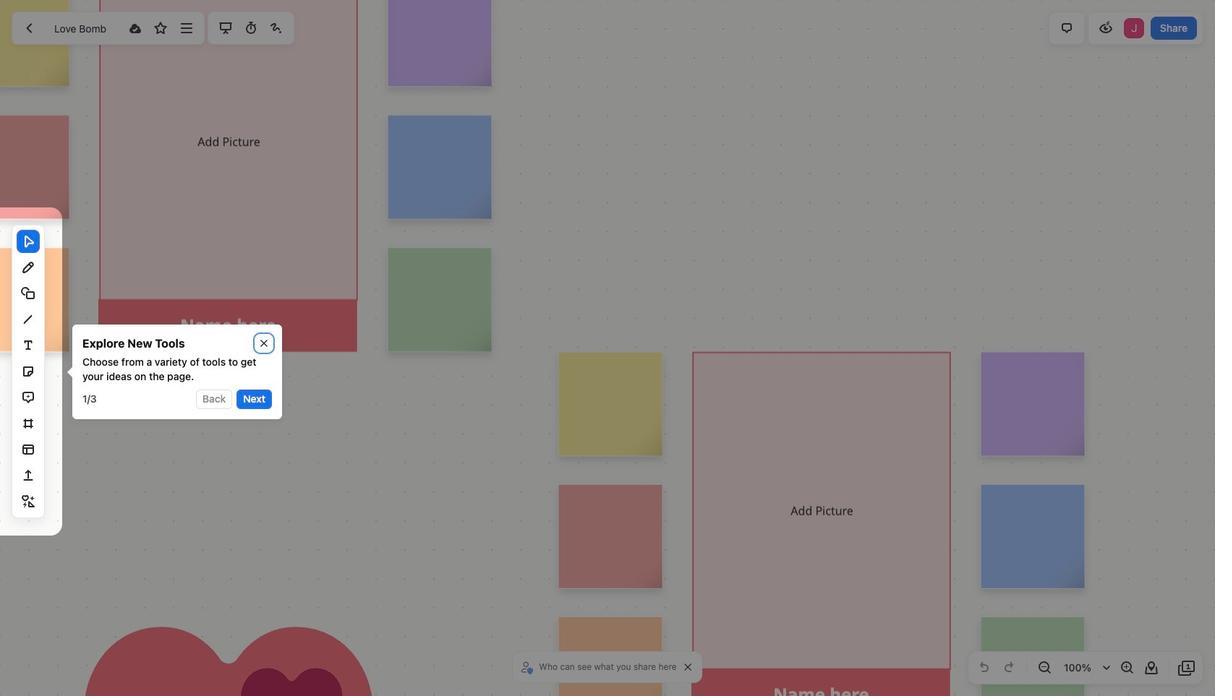 Task type: describe. For each thing, give the bounding box(es) containing it.
pages image
[[1179, 660, 1196, 677]]

presentation image
[[217, 20, 234, 37]]

Document name text field
[[44, 17, 122, 40]]

more options image
[[178, 20, 195, 37]]

comment panel image
[[1059, 20, 1076, 37]]

laser image
[[268, 20, 285, 37]]

zoom in image
[[1119, 660, 1136, 677]]



Task type: vqa. For each thing, say whether or not it's contained in the screenshot.
list on the right of the page
yes



Task type: locate. For each thing, give the bounding box(es) containing it.
0 vertical spatial close image
[[261, 340, 268, 347]]

list item
[[1123, 17, 1146, 40]]

zoom out image
[[1036, 660, 1054, 677]]

1 horizontal spatial close image
[[685, 664, 692, 672]]

explore new tools element
[[82, 335, 185, 352]]

0 horizontal spatial close image
[[261, 340, 268, 347]]

close image
[[261, 340, 268, 347], [685, 664, 692, 672]]

1 vertical spatial close image
[[685, 664, 692, 672]]

dashboard image
[[21, 20, 38, 37]]

star this whiteboard image
[[152, 20, 170, 37]]

timer image
[[242, 20, 260, 37]]

choose from a variety of tools to get your ideas on the page. element
[[82, 355, 272, 384]]

list
[[1123, 17, 1146, 40]]

tooltip
[[62, 325, 282, 419]]



